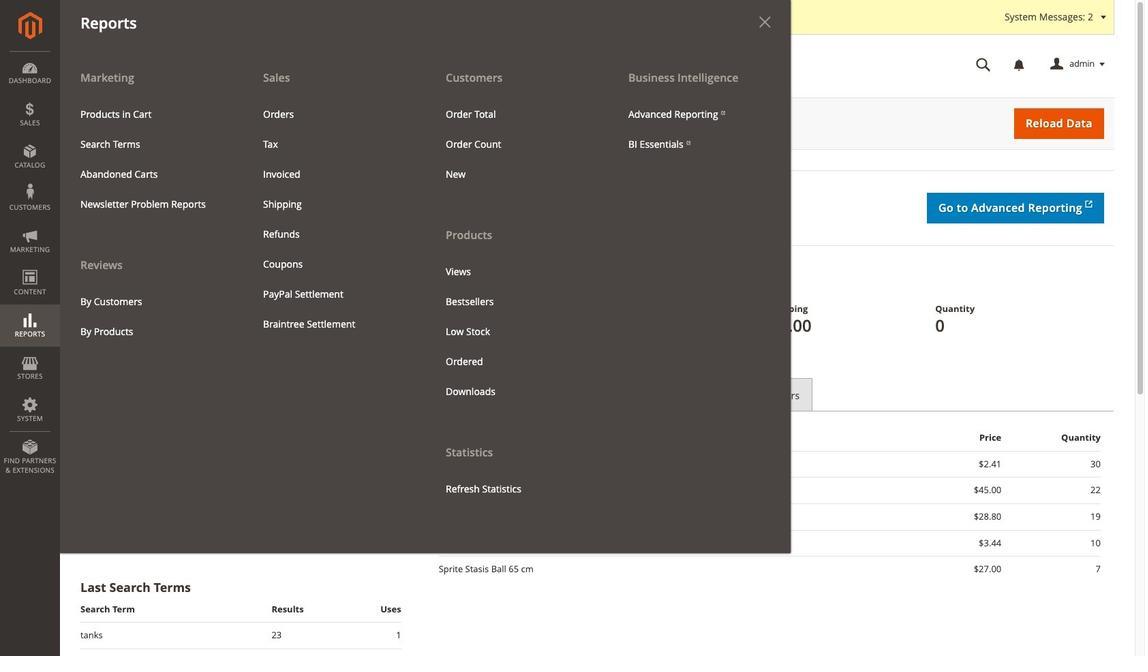 Task type: vqa. For each thing, say whether or not it's contained in the screenshot.
TEXT BOX
no



Task type: locate. For each thing, give the bounding box(es) containing it.
magento admin panel image
[[18, 12, 42, 40]]

menu bar
[[0, 0, 791, 554]]

menu
[[60, 63, 791, 554], [60, 63, 243, 347], [425, 63, 608, 504], [70, 99, 233, 219], [253, 99, 415, 339], [436, 99, 598, 189], [618, 99, 781, 159], [436, 257, 598, 407], [70, 287, 233, 347]]



